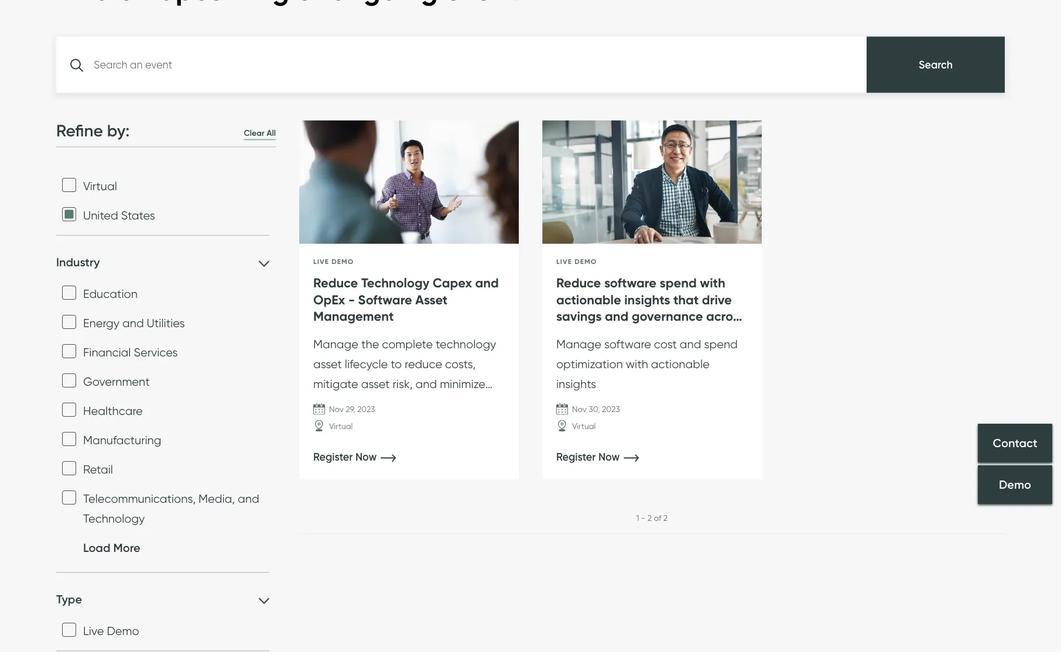 Task type: describe. For each thing, give the bounding box(es) containing it.
media,
[[199, 492, 235, 506]]

united states option
[[62, 207, 76, 221]]

1 2 from the left
[[648, 514, 652, 523]]

your
[[557, 325, 583, 341]]

financial
[[83, 345, 131, 360]]

by:
[[107, 121, 130, 141]]

refine by:
[[56, 121, 130, 141]]

manage inside manage the complete technology asset lifecycle to reduce costs, mitigate asset risk, and minimize license complexities
[[313, 337, 359, 351]]

energy and utilities option
[[62, 315, 76, 329]]

29,
[[346, 405, 355, 415]]

management
[[313, 308, 394, 325]]

demo for reduce software spend with actionable insights that drive savings and governance across your saas & onprem licenses
[[575, 257, 597, 266]]

2023 for reduce technology capex and opex - software asset management
[[357, 405, 375, 415]]

optimization
[[557, 357, 623, 371]]

load more
[[83, 541, 140, 556]]

1 - 2 of 2
[[637, 514, 668, 523]]

telecommunications,
[[83, 492, 196, 506]]

states
[[121, 208, 155, 222]]

drive
[[702, 292, 732, 308]]

the
[[361, 337, 379, 351]]

0 horizontal spatial live
[[83, 624, 104, 638]]

energy
[[83, 316, 120, 330]]

healthcare
[[83, 404, 143, 418]]

opex
[[313, 292, 345, 308]]

0 horizontal spatial actionable
[[557, 292, 621, 308]]

saas
[[586, 325, 617, 341]]

nov for reduce software spend with actionable insights that drive savings and governance across your saas & onprem licenses
[[572, 405, 587, 415]]

0 vertical spatial spend
[[660, 275, 697, 291]]

reduce
[[405, 357, 442, 371]]

energy and utilities
[[83, 316, 185, 330]]

and inside reduce technology capex and opex - software asset management
[[475, 275, 499, 291]]

1 vertical spatial with
[[626, 357, 649, 371]]

and up &
[[605, 308, 629, 325]]

onprem
[[632, 325, 680, 341]]

retail
[[83, 463, 113, 477]]

across
[[707, 308, 745, 325]]

mitigate
[[313, 377, 358, 391]]

and up financial services
[[122, 316, 144, 330]]

type
[[56, 592, 82, 607]]

education option
[[62, 286, 76, 300]]

1 vertical spatial -
[[642, 514, 646, 523]]

government option
[[62, 374, 76, 388]]

asset
[[416, 292, 448, 308]]

load
[[83, 541, 110, 556]]

united
[[83, 208, 118, 222]]

live for reduce technology capex and opex - software asset management
[[313, 257, 329, 266]]

virtual option
[[62, 178, 76, 192]]

manage inside reduce software spend with actionable insights that drive savings and governance across your saas & onprem licenses manage software cost and spend optimization with actionable insights
[[557, 337, 602, 351]]

that
[[674, 292, 699, 308]]

refine
[[56, 121, 103, 141]]

license
[[313, 397, 350, 411]]

clear all button
[[244, 127, 276, 140]]

nov 30, 2023
[[572, 405, 620, 415]]

1 horizontal spatial spend
[[705, 337, 738, 351]]

load more button
[[62, 538, 140, 558]]

live for reduce software spend with actionable insights that drive savings and governance across your saas & onprem licenses
[[557, 257, 573, 266]]

government
[[83, 375, 150, 389]]

technology inside telecommunications, media, and technology
[[83, 512, 145, 526]]

nov 29, 2023
[[329, 405, 375, 415]]

lifecycle
[[345, 357, 388, 371]]

&
[[621, 325, 629, 341]]

type button
[[56, 592, 269, 607]]

country button
[[56, 147, 100, 162]]

live demo for reduce software spend with actionable insights that drive savings and governance across your saas & onprem licenses
[[557, 257, 597, 266]]

licenses
[[684, 325, 731, 341]]

of
[[654, 514, 662, 523]]

2 2 from the left
[[664, 514, 668, 523]]



Task type: locate. For each thing, give the bounding box(es) containing it.
more
[[113, 541, 140, 556]]

- right 1
[[642, 514, 646, 523]]

industry
[[56, 255, 100, 270]]

clear
[[244, 128, 265, 138]]

reduce for actionable
[[557, 275, 601, 291]]

reduce up savings
[[557, 275, 601, 291]]

1 horizontal spatial demo
[[332, 257, 354, 266]]

actionable
[[557, 292, 621, 308], [651, 357, 710, 371]]

2
[[648, 514, 652, 523], [664, 514, 668, 523]]

utilities
[[147, 316, 185, 330]]

manufacturing
[[83, 433, 161, 447]]

virtual down "30,"
[[572, 422, 596, 431]]

2 2023 from the left
[[602, 405, 620, 415]]

and inside manage the complete technology asset lifecycle to reduce costs, mitigate asset risk, and minimize license complexities
[[416, 377, 437, 391]]

2 right of
[[664, 514, 668, 523]]

1 horizontal spatial 2023
[[602, 405, 620, 415]]

live demo
[[313, 257, 354, 266], [557, 257, 597, 266], [83, 624, 139, 638]]

2 nov from the left
[[572, 405, 587, 415]]

manage the complete technology asset lifecycle to reduce costs, mitigate asset risk, and minimize license complexities
[[313, 337, 496, 411]]

0 horizontal spatial 2
[[648, 514, 652, 523]]

0 horizontal spatial 2023
[[357, 405, 375, 415]]

2 left of
[[648, 514, 652, 523]]

software up the governance
[[605, 275, 657, 291]]

spend up that
[[660, 275, 697, 291]]

0 horizontal spatial asset
[[313, 357, 342, 371]]

0 horizontal spatial demo
[[107, 624, 139, 638]]

0 vertical spatial technology
[[361, 275, 430, 291]]

virtual for reduce software spend with actionable insights that drive savings and governance across your saas & onprem licenses
[[572, 422, 596, 431]]

0 horizontal spatial manage
[[313, 337, 359, 351]]

virtual
[[83, 179, 117, 193], [329, 422, 353, 431], [572, 422, 596, 431]]

1 horizontal spatial virtual
[[329, 422, 353, 431]]

with
[[700, 275, 726, 291], [626, 357, 649, 371]]

minimize
[[440, 377, 486, 391]]

1 reduce from the left
[[313, 275, 358, 291]]

0 horizontal spatial spend
[[660, 275, 697, 291]]

technology up "load more"
[[83, 512, 145, 526]]

1 software from the top
[[605, 275, 657, 291]]

financial services option
[[62, 344, 76, 358]]

2023
[[357, 405, 375, 415], [602, 405, 620, 415]]

0 vertical spatial actionable
[[557, 292, 621, 308]]

clear all
[[244, 128, 276, 138]]

manufacturing option
[[62, 432, 76, 446]]

complexities
[[353, 397, 420, 411]]

reduce software spend with actionable insights that drive savings and governance across your saas & onprem licenses manage software cost and spend optimization with actionable insights
[[557, 275, 745, 391]]

costs,
[[445, 357, 476, 371]]

live demo up opex
[[313, 257, 354, 266]]

technology inside reduce technology capex and opex - software asset management
[[361, 275, 430, 291]]

asset down lifecycle
[[361, 377, 390, 391]]

cost
[[654, 337, 677, 351]]

1 nov from the left
[[329, 405, 344, 415]]

telecommunications, media, and technology
[[83, 492, 259, 526]]

1 horizontal spatial actionable
[[651, 357, 710, 371]]

and right media,
[[238, 492, 259, 506]]

1 vertical spatial technology
[[83, 512, 145, 526]]

0 horizontal spatial nov
[[329, 405, 344, 415]]

insights
[[625, 292, 671, 308], [557, 377, 597, 391]]

demo down the type popup button
[[107, 624, 139, 638]]

and down reduce
[[416, 377, 437, 391]]

technology
[[361, 275, 430, 291], [83, 512, 145, 526]]

reduce inside reduce software spend with actionable insights that drive savings and governance across your saas & onprem licenses manage software cost and spend optimization with actionable insights
[[557, 275, 601, 291]]

actionable up savings
[[557, 292, 621, 308]]

30,
[[589, 405, 600, 415]]

1 vertical spatial asset
[[361, 377, 390, 391]]

1 horizontal spatial nov
[[572, 405, 587, 415]]

1 2023 from the left
[[357, 405, 375, 415]]

1 vertical spatial software
[[605, 337, 651, 351]]

1 horizontal spatial 2
[[664, 514, 668, 523]]

0 horizontal spatial -
[[349, 292, 355, 308]]

united states
[[83, 208, 155, 222]]

Search an event search field
[[56, 37, 867, 93]]

0 vertical spatial -
[[349, 292, 355, 308]]

live
[[313, 257, 329, 266], [557, 257, 573, 266], [83, 624, 104, 638]]

risk,
[[393, 377, 413, 391]]

spend down the "across"
[[705, 337, 738, 351]]

0 horizontal spatial virtual
[[83, 179, 117, 193]]

software left cost
[[605, 337, 651, 351]]

live demo right live demo option at the bottom left
[[83, 624, 139, 638]]

2023 for reduce software spend with actionable insights that drive savings and governance across your saas & onprem licenses
[[602, 405, 620, 415]]

0 vertical spatial insights
[[625, 292, 671, 308]]

1 horizontal spatial insights
[[625, 292, 671, 308]]

and
[[475, 275, 499, 291], [605, 308, 629, 325], [122, 316, 144, 330], [680, 337, 702, 351], [416, 377, 437, 391], [238, 492, 259, 506]]

nov for reduce technology capex and opex - software asset management
[[329, 405, 344, 415]]

live right live demo option at the bottom left
[[83, 624, 104, 638]]

virtual for reduce technology capex and opex - software asset management
[[329, 422, 353, 431]]

- inside reduce technology capex and opex - software asset management
[[349, 292, 355, 308]]

reduce up opex
[[313, 275, 358, 291]]

nov left 29,
[[329, 405, 344, 415]]

2 horizontal spatial live
[[557, 257, 573, 266]]

2 manage from the left
[[557, 337, 602, 351]]

demo for reduce technology capex and opex - software asset management
[[332, 257, 354, 266]]

all
[[267, 128, 276, 138]]

services
[[134, 345, 178, 360]]

live demo up savings
[[557, 257, 597, 266]]

software
[[605, 275, 657, 291], [605, 337, 651, 351]]

2 reduce from the left
[[557, 275, 601, 291]]

and inside telecommunications, media, and technology
[[238, 492, 259, 506]]

live demo for reduce technology capex and opex - software asset management
[[313, 257, 354, 266]]

nov left "30,"
[[572, 405, 587, 415]]

with down &
[[626, 357, 649, 371]]

asset up mitigate
[[313, 357, 342, 371]]

healthcare option
[[62, 403, 76, 417]]

2023 right "30,"
[[602, 405, 620, 415]]

1 horizontal spatial with
[[700, 275, 726, 291]]

retail option
[[62, 461, 76, 476]]

1 horizontal spatial manage
[[557, 337, 602, 351]]

demo up savings
[[575, 257, 597, 266]]

1 vertical spatial insights
[[557, 377, 597, 391]]

live up opex
[[313, 257, 329, 266]]

insights up the governance
[[625, 292, 671, 308]]

0 horizontal spatial live demo
[[83, 624, 139, 638]]

1 horizontal spatial -
[[642, 514, 646, 523]]

manage up the optimization
[[557, 337, 602, 351]]

virtual down 29,
[[329, 422, 353, 431]]

technology up software
[[361, 275, 430, 291]]

capex
[[433, 275, 472, 291]]

2 horizontal spatial live demo
[[557, 257, 597, 266]]

reduce
[[313, 275, 358, 291], [557, 275, 601, 291]]

technology
[[436, 337, 496, 351]]

2 horizontal spatial virtual
[[572, 422, 596, 431]]

2023 right 29,
[[357, 405, 375, 415]]

reduce inside reduce technology capex and opex - software asset management
[[313, 275, 358, 291]]

to
[[391, 357, 402, 371]]

1 horizontal spatial live
[[313, 257, 329, 266]]

reduce technology capex and opex - software asset management
[[313, 275, 499, 325]]

0 horizontal spatial technology
[[83, 512, 145, 526]]

industry button
[[56, 255, 269, 270]]

complete
[[382, 337, 433, 351]]

insights down the optimization
[[557, 377, 597, 391]]

savings
[[557, 308, 602, 325]]

0 vertical spatial with
[[700, 275, 726, 291]]

education
[[83, 287, 138, 301]]

0 horizontal spatial with
[[626, 357, 649, 371]]

with up the drive
[[700, 275, 726, 291]]

0 vertical spatial asset
[[313, 357, 342, 371]]

1 horizontal spatial live demo
[[313, 257, 354, 266]]

None button
[[867, 37, 1005, 93]]

reduce for opex
[[313, 275, 358, 291]]

1 horizontal spatial technology
[[361, 275, 430, 291]]

asset
[[313, 357, 342, 371], [361, 377, 390, 391]]

-
[[349, 292, 355, 308], [642, 514, 646, 523]]

- up management
[[349, 292, 355, 308]]

live demo option
[[62, 623, 76, 637]]

software
[[358, 292, 412, 308]]

governance
[[632, 308, 703, 325]]

1 vertical spatial spend
[[705, 337, 738, 351]]

1 vertical spatial actionable
[[651, 357, 710, 371]]

and right cost
[[680, 337, 702, 351]]

manage
[[313, 337, 359, 351], [557, 337, 602, 351]]

telecommunications, media, and technology option
[[62, 491, 76, 505]]

nov
[[329, 405, 344, 415], [572, 405, 587, 415]]

and right capex on the top left
[[475, 275, 499, 291]]

virtual up united
[[83, 179, 117, 193]]

0 vertical spatial software
[[605, 275, 657, 291]]

0 horizontal spatial reduce
[[313, 275, 358, 291]]

1 horizontal spatial reduce
[[557, 275, 601, 291]]

financial services
[[83, 345, 178, 360]]

2 horizontal spatial demo
[[575, 257, 597, 266]]

demo
[[332, 257, 354, 266], [575, 257, 597, 266], [107, 624, 139, 638]]

actionable down cost
[[651, 357, 710, 371]]

1 horizontal spatial asset
[[361, 377, 390, 391]]

manage down management
[[313, 337, 359, 351]]

spend
[[660, 275, 697, 291], [705, 337, 738, 351]]

country
[[56, 147, 100, 162]]

1 manage from the left
[[313, 337, 359, 351]]

demo up opex
[[332, 257, 354, 266]]

1
[[637, 514, 640, 523]]

2 software from the top
[[605, 337, 651, 351]]

0 horizontal spatial insights
[[557, 377, 597, 391]]

live up savings
[[557, 257, 573, 266]]



Task type: vqa. For each thing, say whether or not it's contained in the screenshot.
the right "actionable"
yes



